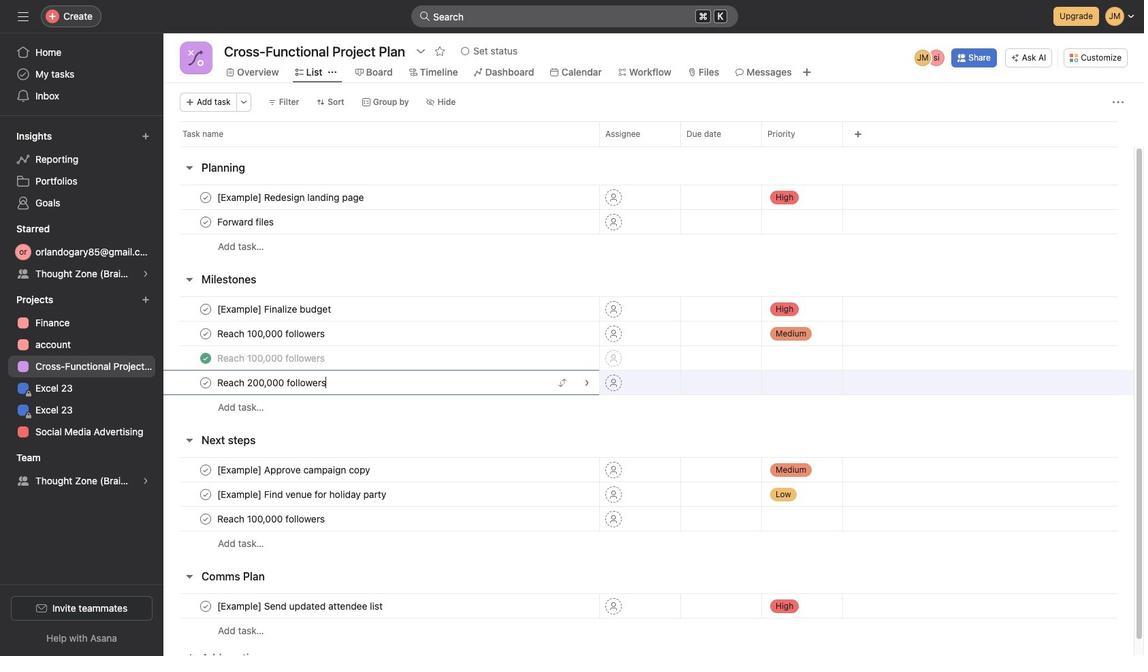Task type: locate. For each thing, give the bounding box(es) containing it.
4 mark complete image from the top
[[198, 374, 214, 391]]

mark complete checkbox inside [example] find venue for holiday party cell
[[198, 486, 214, 503]]

1 vertical spatial task name text field
[[215, 376, 330, 389]]

see details, thought zone (brainstorm space) image
[[142, 270, 150, 278]]

2 move tasks between sections image from the top
[[559, 379, 567, 387]]

move tasks between sections image for details image
[[559, 354, 567, 362]]

2 reach 100,000 followers cell from the top
[[164, 345, 600, 371]]

1 vertical spatial mark complete image
[[198, 462, 214, 478]]

0 vertical spatial collapse task list for this group image
[[184, 162, 195, 173]]

mark complete image inside [example] approve campaign copy cell
[[198, 462, 214, 478]]

task name text field inside reach 200,000 followers "cell"
[[215, 376, 330, 389]]

0 vertical spatial task name text field
[[215, 302, 335, 316]]

hide sidebar image
[[18, 11, 29, 22]]

4 mark complete checkbox from the top
[[198, 462, 214, 478]]

3 mark complete image from the top
[[198, 325, 214, 342]]

Task name text field
[[215, 190, 368, 204], [215, 215, 278, 229], [215, 327, 329, 340], [215, 351, 329, 365], [215, 463, 375, 477], [215, 488, 391, 501], [215, 599, 387, 613]]

mark complete image inside reach 200,000 followers "cell"
[[198, 374, 214, 391]]

1 task name text field from the top
[[215, 302, 335, 316]]

task name text field inside the header next steps tree grid
[[215, 512, 329, 526]]

see details, thought zone (brainstorm space) image
[[142, 477, 150, 485]]

move tasks between sections image
[[559, 354, 567, 362], [559, 379, 567, 387]]

mark complete checkbox inside the header next steps tree grid
[[198, 511, 214, 527]]

task name text field for mark complete icon inside [example] approve campaign copy cell
[[215, 463, 375, 477]]

2 mark complete image from the top
[[198, 301, 214, 317]]

task name text field inside [example] find venue for holiday party cell
[[215, 488, 391, 501]]

tab actions image
[[328, 68, 336, 76]]

task name text field inside [example] approve campaign copy cell
[[215, 463, 375, 477]]

mark complete checkbox for task name text box inside the header next steps tree grid
[[198, 511, 214, 527]]

mark complete checkbox for [example] redesign landing page 'cell'
[[198, 214, 214, 230]]

1 vertical spatial collapse task list for this group image
[[184, 435, 195, 446]]

2 mark complete checkbox from the top
[[198, 325, 214, 342]]

5 mark complete image from the top
[[198, 486, 214, 503]]

0 vertical spatial mark complete image
[[198, 189, 214, 205]]

Mark complete checkbox
[[198, 214, 214, 230], [198, 325, 214, 342], [198, 374, 214, 391], [198, 462, 214, 478], [198, 486, 214, 503]]

3 collapse task list for this group image from the top
[[184, 571, 195, 582]]

3 task name text field from the top
[[215, 512, 329, 526]]

add to starred image
[[435, 46, 446, 57]]

2 vertical spatial mark complete image
[[198, 511, 214, 527]]

mark complete image
[[198, 189, 214, 205], [198, 462, 214, 478], [198, 511, 214, 527]]

insights element
[[0, 124, 164, 217]]

priority field for [example] redesign landing page image
[[771, 190, 821, 204]]

1 mark complete checkbox from the top
[[198, 189, 214, 205]]

mark complete image for mark complete checkbox for [example] finalize budget cell
[[198, 325, 214, 342]]

mark complete image inside [example] find venue for holiday party cell
[[198, 486, 214, 503]]

collapse task list for this group image for [example] redesign landing page 'cell'
[[184, 162, 195, 173]]

mark complete image inside [example] redesign landing page 'cell'
[[198, 189, 214, 205]]

3 reach 100,000 followers cell from the top
[[164, 506, 600, 532]]

mark complete checkbox inside forward files cell
[[198, 214, 214, 230]]

[example] redesign landing page cell
[[164, 185, 600, 210]]

reach 100,000 followers cell
[[164, 321, 600, 346], [164, 345, 600, 371], [164, 506, 600, 532]]

2 task name text field from the top
[[215, 215, 278, 229]]

mark complete image inside forward files cell
[[198, 214, 214, 230]]

task name text field inside forward files cell
[[215, 215, 278, 229]]

move tasks between sections image left details icon
[[559, 379, 567, 387]]

task name text field for mark complete image in the [example] send updated attendee list cell
[[215, 599, 387, 613]]

1 mark complete image from the top
[[198, 214, 214, 230]]

2 mark complete image from the top
[[198, 462, 214, 478]]

task name text field inside [example] finalize budget cell
[[215, 302, 335, 316]]

1 task name text field from the top
[[215, 190, 368, 204]]

4 mark complete checkbox from the top
[[198, 598, 214, 614]]

1 mark complete image from the top
[[198, 189, 214, 205]]

header planning tree grid
[[164, 185, 1135, 259]]

collapse task list for this group image
[[184, 162, 195, 173], [184, 435, 195, 446], [184, 571, 195, 582]]

mark complete checkbox for [example] finalize budget cell
[[198, 325, 214, 342]]

5 task name text field from the top
[[215, 463, 375, 477]]

move tasks between sections image inside reach 200,000 followers "cell"
[[559, 379, 567, 387]]

header next steps tree grid
[[164, 457, 1135, 556]]

1 mark complete checkbox from the top
[[198, 214, 214, 230]]

mark complete checkbox for [example] approve campaign copy cell in the bottom of the page
[[198, 486, 214, 503]]

task name text field inside [example] send updated attendee list cell
[[215, 599, 387, 613]]

3 task name text field from the top
[[215, 327, 329, 340]]

2 task name text field from the top
[[215, 376, 330, 389]]

mark complete image inside [example] finalize budget cell
[[198, 301, 214, 317]]

mark complete checkbox for task name text field within [example] send updated attendee list cell
[[198, 598, 214, 614]]

mark complete image for mark complete image within [example] find venue for holiday party cell
[[198, 462, 214, 478]]

6 task name text field from the top
[[215, 488, 391, 501]]

mark complete checkbox inside [example] redesign landing page 'cell'
[[198, 189, 214, 205]]

3 mark complete image from the top
[[198, 511, 214, 527]]

reach 100,000 followers cell down [example] approve campaign copy cell in the bottom of the page
[[164, 506, 600, 532]]

forward files cell
[[164, 209, 600, 234]]

mark complete checkbox inside reach 200,000 followers "cell"
[[198, 374, 214, 391]]

3 mark complete checkbox from the top
[[198, 374, 214, 391]]

0 vertical spatial move tasks between sections image
[[559, 354, 567, 362]]

new insights image
[[142, 132, 150, 140]]

reach 100,000 followers cell for mark complete icon inside [example] approve campaign copy cell
[[164, 506, 600, 532]]

1 reach 100,000 followers cell from the top
[[164, 321, 600, 346]]

mark complete checkbox inside [example] finalize budget cell
[[198, 301, 214, 317]]

starred element
[[0, 217, 164, 288]]

[example] send updated attendee list cell
[[164, 594, 600, 619]]

Task name text field
[[215, 302, 335, 316], [215, 376, 330, 389], [215, 512, 329, 526]]

Mark complete checkbox
[[198, 189, 214, 205], [198, 301, 214, 317], [198, 511, 214, 527], [198, 598, 214, 614]]

None text field
[[221, 39, 409, 63]]

task name text field for mark complete image in forward files cell
[[215, 215, 278, 229]]

1 collapse task list for this group image from the top
[[184, 162, 195, 173]]

2 vertical spatial collapse task list for this group image
[[184, 571, 195, 582]]

reach 200,000 followers cell
[[164, 370, 600, 395]]

mark complete image for mark complete checkbox inside reach 200,000 followers "cell"
[[198, 374, 214, 391]]

5 mark complete checkbox from the top
[[198, 486, 214, 503]]

reach 100,000 followers cell down [example] finalize budget cell
[[164, 345, 600, 371]]

4 task name text field from the top
[[215, 351, 329, 365]]

jm image
[[918, 50, 929, 66]]

3 mark complete checkbox from the top
[[198, 511, 214, 527]]

si image
[[934, 50, 940, 66]]

mark complete image
[[198, 214, 214, 230], [198, 301, 214, 317], [198, 325, 214, 342], [198, 374, 214, 391], [198, 486, 214, 503], [198, 598, 214, 614]]

mark complete checkbox for task name text box within [example] finalize budget cell
[[198, 301, 214, 317]]

1 move tasks between sections image from the top
[[559, 354, 567, 362]]

2 mark complete checkbox from the top
[[198, 301, 214, 317]]

7 task name text field from the top
[[215, 599, 387, 613]]

details image
[[583, 354, 592, 362]]

collapse task list for this group image for [example] send updated attendee list cell
[[184, 571, 195, 582]]

1 vertical spatial move tasks between sections image
[[559, 379, 567, 387]]

6 mark complete image from the top
[[198, 598, 214, 614]]

2 vertical spatial task name text field
[[215, 512, 329, 526]]

mark complete image for mark complete image in forward files cell
[[198, 189, 214, 205]]

task name text field for completed icon
[[215, 351, 329, 365]]

2 collapse task list for this group image from the top
[[184, 435, 195, 446]]

reach 100,000 followers cell up reach 200,000 followers "cell"
[[164, 321, 600, 346]]

move tasks between sections image inside reach 100,000 followers cell
[[559, 354, 567, 362]]

task name text field inside [example] redesign landing page 'cell'
[[215, 190, 368, 204]]

mark complete checkbox inside [example] send updated attendee list cell
[[198, 598, 214, 614]]

add tab image
[[802, 67, 813, 78]]

row
[[164, 121, 1145, 147], [180, 146, 1118, 147], [164, 185, 1135, 210], [164, 209, 1135, 234], [164, 234, 1135, 259], [164, 296, 1135, 322], [164, 321, 1135, 346], [164, 345, 1135, 371], [164, 370, 1135, 395], [164, 395, 1135, 420], [164, 457, 1135, 482], [164, 482, 1135, 507], [164, 506, 1135, 532], [164, 531, 1135, 556], [164, 594, 1135, 619], [164, 618, 1135, 643]]

reach 100,000 followers cell for mark complete image inside [example] finalize budget cell
[[164, 345, 600, 371]]

move tasks between sections image left details image
[[559, 354, 567, 362]]

None field
[[412, 5, 739, 27]]



Task type: vqa. For each thing, say whether or not it's contained in the screenshot.
'[Example] Finalize Budget' cell's Task name text field
yes



Task type: describe. For each thing, give the bounding box(es) containing it.
mark complete checkbox for task name text field in the [example] redesign landing page 'cell'
[[198, 189, 214, 205]]

collapse task list for this group image for [example] approve campaign copy cell in the bottom of the page
[[184, 435, 195, 446]]

header milestones tree grid
[[164, 296, 1135, 420]]

more actions image
[[240, 98, 248, 106]]

task name text field for mark complete image within [example] find venue for holiday party cell
[[215, 488, 391, 501]]

details image
[[583, 379, 592, 387]]

mark complete checkbox inside [example] approve campaign copy cell
[[198, 462, 214, 478]]

global element
[[0, 33, 164, 115]]

completed image
[[198, 350, 214, 366]]

Completed checkbox
[[198, 350, 214, 366]]

Search tasks, projects, and more text field
[[412, 5, 739, 27]]

line_and_symbols image
[[188, 50, 204, 66]]

or image
[[19, 244, 27, 260]]

priority field for [example] find venue for holiday party image
[[771, 488, 821, 501]]

mark complete image inside [example] send updated attendee list cell
[[198, 598, 214, 614]]

new project or portfolio image
[[142, 296, 150, 304]]

priority field for reach 100,000 followers image
[[771, 327, 821, 340]]

teams element
[[0, 446, 164, 495]]

task name text field for mark complete checkbox for [example] finalize budget cell's mark complete image
[[215, 327, 329, 340]]

collapse task list for this group image
[[184, 274, 195, 285]]

[example] finalize budget cell
[[164, 296, 600, 322]]

priority field for [example] approve campaign copy image
[[771, 463, 821, 477]]

projects element
[[0, 288, 164, 446]]

prominent image
[[420, 11, 431, 22]]

[example] find venue for holiday party cell
[[164, 482, 600, 507]]

show options image
[[416, 46, 427, 57]]

[example] approve campaign copy cell
[[164, 457, 600, 482]]

task name text field for [example] finalize budget cell
[[215, 302, 335, 316]]

priority field for [example] finalize budget image
[[771, 302, 821, 316]]

mark complete image for mark complete checkbox within forward files cell
[[198, 214, 214, 230]]

task name text field for reach 200,000 followers "cell"
[[215, 376, 330, 389]]

mark complete image for mark complete checkbox inside [example] find venue for holiday party cell
[[198, 486, 214, 503]]

header comms plan tree grid
[[164, 594, 1135, 643]]

move tasks between sections image for details icon
[[559, 379, 567, 387]]

task name text field for mark complete icon in the [example] redesign landing page 'cell'
[[215, 190, 368, 204]]

more actions image
[[1113, 97, 1124, 108]]



